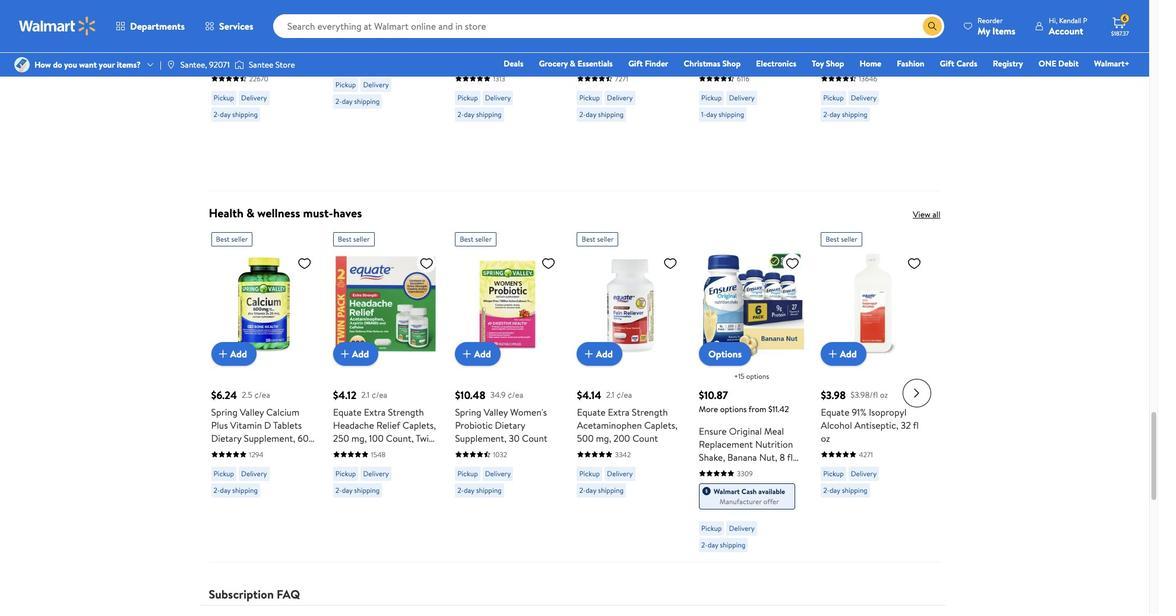Task type: describe. For each thing, give the bounding box(es) containing it.
equate 91% isopropyl alcohol antiseptic, 32 fl oz image
[[821, 251, 926, 356]]

original
[[729, 425, 762, 438]]

ensure original meal replacement nutrition shake, banana nut, 8 fl oz, 6 count image
[[699, 251, 804, 356]]

91%
[[852, 406, 867, 419]]

best for $6.24
[[216, 234, 230, 244]]

seller for $4.12
[[353, 234, 370, 244]]

& for grocery
[[570, 58, 576, 69]]

$4.14 2.1 ¢/ea equate extra strength acetaminophen caplets, 500 mg, 200 count
[[577, 388, 678, 445]]

calcium
[[266, 406, 299, 419]]

finder
[[645, 58, 668, 69]]

women's
[[510, 406, 547, 419]]

you
[[64, 59, 77, 71]]

product group containing $17.67
[[699, 0, 804, 186]]

antiseptic,
[[854, 419, 898, 432]]

pickup down vitamin
[[214, 469, 234, 479]]

long inside $8.37 53.7 ¢/oz crest premium plus scope outlast toothpaste, long lasting mint flavor 5.2 oz, pack of 3
[[505, 56, 525, 69]]

3342
[[615, 450, 631, 460]]

wipes, for $6.98
[[252, 43, 279, 56]]

count inside $6.24 2.5 ¢/ea spring valley calcium plus vitamin d tablets dietary supplement, 600 mg, 250 count
[[247, 445, 273, 458]]

best for $10.48
[[460, 234, 473, 244]]

crest
[[455, 29, 478, 43]]

meal
[[764, 425, 784, 438]]

oz up isopropyl
[[880, 389, 888, 401]]

fl for $3.98
[[913, 419, 919, 432]]

options inside $10.87 more options from $11.42
[[720, 403, 747, 415]]

add for $6.24
[[230, 347, 247, 360]]

add for $10.48
[[474, 347, 491, 360]]

reorder
[[978, 15, 1003, 25]]

2-day shipping down 4271
[[823, 485, 867, 495]]

2-day shipping down 3342
[[579, 485, 624, 495]]

ensure
[[699, 425, 727, 438]]

supplement, inside $6.24 2.5 ¢/ea spring valley calcium plus vitamin d tablets dietary supplement, 600 mg, 250 count
[[244, 432, 295, 445]]

cards
[[956, 58, 977, 69]]

750
[[421, 29, 436, 43]]

caplets, inside $4.14 2.1 ¢/ea equate extra strength acetaminophen caplets, 500 mg, 200 count
[[644, 419, 678, 432]]

lasting inside $8.37 53.7 ¢/oz crest premium plus scope outlast toothpaste, long lasting mint flavor 5.2 oz, pack of 3
[[528, 56, 557, 69]]

store
[[275, 59, 295, 71]]

5.2
[[504, 69, 516, 82]]

valley for $6.24
[[240, 406, 264, 419]]

equate for $6.98
[[211, 29, 240, 43]]

scent for $6.98
[[267, 29, 290, 43]]

$3.98
[[821, 388, 846, 403]]

delivery down 1294
[[241, 469, 267, 479]]

nourishing
[[821, 43, 866, 56]]

32
[[901, 419, 911, 432]]

4271
[[859, 450, 873, 460]]

santee,
[[180, 59, 207, 71]]

2-day shipping down manufacturer
[[701, 540, 746, 550]]

delivery down manufacturer
[[729, 523, 755, 533]]

2-day shipping down flavor
[[457, 109, 502, 119]]

8
[[780, 451, 785, 464]]

product group containing $5.37
[[333, 0, 438, 186]]

toy shop
[[812, 58, 844, 69]]

 image for santee, 92071
[[166, 60, 176, 69]]

home
[[860, 58, 881, 69]]

100
[[369, 432, 384, 445]]

1294
[[249, 450, 263, 460]]

|
[[160, 59, 161, 71]]

gift finder link
[[623, 57, 674, 70]]

$2.91/100
[[241, 13, 274, 25]]

electronics
[[756, 58, 796, 69]]

christmas shop link
[[678, 57, 746, 70]]

flushable for $4.97
[[577, 43, 615, 56]]

oz down '$3.98'
[[821, 432, 830, 445]]

5 best seller from the left
[[826, 234, 858, 244]]

pickup down 'mint'
[[457, 92, 478, 103]]

seller for $10.48
[[475, 234, 492, 244]]

$5.37 q-tips cotton swabs 750 ea
[[333, 12, 436, 56]]

search icon image
[[928, 21, 937, 31]]

$6.24 2.5 ¢/ea spring valley calcium plus vitamin d tablets dietary supplement, 600 mg, 250 count
[[211, 388, 314, 458]]

christmas shop
[[684, 58, 741, 69]]

next slide for product carousel list image
[[902, 5, 931, 34]]

pickup down the 500
[[579, 469, 600, 479]]

2-day shipping down 1032
[[457, 485, 502, 495]]

valley for $10.48
[[484, 406, 508, 419]]

view
[[913, 208, 931, 220]]

grocery & essentials
[[539, 58, 613, 69]]

how
[[34, 59, 51, 71]]

items
[[992, 24, 1016, 37]]

toy shop link
[[807, 57, 850, 70]]

fl for ensure
[[787, 451, 793, 464]]

unisex
[[743, 29, 770, 43]]

delivery down 3342
[[607, 469, 633, 479]]

next slide for product carousel list image
[[902, 379, 931, 408]]

options link
[[699, 342, 751, 366]]

p
[[1083, 15, 1087, 25]]

2.1 for $4.14
[[606, 389, 614, 401]]

delivery down 7271
[[607, 92, 633, 103]]

¢/ea for $4.14
[[616, 389, 632, 401]]

grocery
[[539, 58, 568, 69]]

$10.87
[[699, 388, 728, 403]]

best seller for $4.14
[[582, 234, 614, 244]]

add to cart image for $10.48
[[460, 347, 474, 361]]

250 inside $4.12 2.1 ¢/ea equate extra strength headache relief caplets, 250 mg, 100 count, twin pack
[[333, 432, 349, 445]]

packs inside "$6.98 $2.91/100 ct equate fresh scent flushable wipes, 5 resealable packs (240 total wipes)"
[[257, 56, 280, 69]]

d
[[264, 419, 271, 432]]

5 best from the left
[[826, 234, 839, 244]]

58.9
[[730, 13, 746, 25]]

$8.37
[[455, 12, 480, 27]]

add to favorites list, equate 91% isopropyl alcohol antiseptic, 32 fl oz image
[[907, 256, 921, 271]]

add for $4.14
[[596, 347, 613, 360]]

delivery down 22670
[[241, 92, 267, 103]]

add to favorites list, ensure original meal replacement nutrition shake, banana nut, 8 fl oz, 6 count image
[[785, 256, 799, 271]]

500
[[577, 432, 594, 445]]

add button for $4.14
[[577, 342, 622, 366]]

best for $4.14
[[582, 234, 595, 244]]

total inside $4.97 $3.45/100 ct equate fresh scent flushable wipes, 3 packs of 48, 144 total wipes
[[620, 56, 640, 69]]

2-day shipping down 1294
[[214, 485, 258, 495]]

pickup down headache
[[335, 469, 356, 479]]

product group containing $3.98
[[821, 227, 926, 557]]

equate for $4.12
[[333, 406, 362, 419]]

count inside ensure original meal replacement nutrition shake, banana nut, 8 fl oz, 6 count
[[720, 464, 746, 477]]

add to favorites list, spring valley women's probiotic dietary supplement, 30 count image
[[541, 256, 556, 271]]

extra for $4.12
[[364, 406, 386, 419]]

¢/ea for $10.48
[[508, 389, 523, 401]]

absorbency,
[[699, 69, 750, 82]]

lasting inside $9.97 32.6 ¢/fl oz dove deep moisture nourishing long lasting body wash, 30.6 fl oz
[[890, 43, 919, 56]]

add for $4.12
[[352, 347, 369, 360]]

quilted
[[738, 43, 769, 56]]

hi,
[[1049, 15, 1057, 25]]

shop for toy shop
[[826, 58, 844, 69]]

pickup down wipes)
[[214, 92, 234, 103]]

$10.48
[[455, 388, 486, 403]]

delivery down 13646
[[851, 92, 877, 103]]

$6.24
[[211, 388, 237, 403]]

product group containing $4.97
[[577, 0, 682, 186]]

flushable for $6.98
[[211, 43, 250, 56]]

add to favorites list, spring valley calcium plus vitamin d tablets dietary supplement, 600 mg, 250 count image
[[297, 256, 312, 271]]

packs inside $4.97 $3.45/100 ct equate fresh scent flushable wipes, 3 packs of 48, 144 total wipes
[[654, 43, 677, 56]]

2.5
[[242, 389, 252, 401]]

scent for $4.97
[[633, 29, 656, 43]]

1-
[[701, 109, 706, 119]]

pickup down essentials
[[579, 92, 600, 103]]

+15 options
[[734, 371, 769, 381]]

product group containing $8.37
[[455, 0, 560, 186]]

one debit
[[1039, 58, 1079, 69]]

oz right 30.6
[[898, 56, 907, 69]]

$9.97 32.6 ¢/fl oz dove deep moisture nourishing long lasting body wash, 30.6 fl oz
[[821, 12, 919, 69]]

count inside $4.14 2.1 ¢/ea equate extra strength acetaminophen caplets, 500 mg, 200 count
[[632, 432, 658, 445]]

mg, inside $6.24 2.5 ¢/ea spring valley calcium plus vitamin d tablets dietary supplement, 600 mg, 250 count
[[211, 445, 226, 458]]

isopropyl
[[869, 406, 907, 419]]

twin
[[416, 432, 434, 445]]

$10.87 more options from $11.42
[[699, 388, 789, 415]]

$187.37
[[1111, 29, 1129, 37]]

Walmart Site-Wide search field
[[273, 14, 944, 38]]

scope
[[455, 43, 480, 56]]

pickup down the ea
[[335, 79, 356, 89]]

home link
[[854, 57, 887, 70]]

cash
[[742, 486, 757, 496]]

your
[[99, 59, 115, 71]]

cotton
[[361, 29, 391, 43]]

vitamin
[[230, 419, 262, 432]]

alcohol
[[821, 419, 852, 432]]

strength for $4.14
[[632, 406, 668, 419]]

oz, inside ensure original meal replacement nutrition shake, banana nut, 8 fl oz, 6 count
[[699, 464, 710, 477]]

santee
[[249, 59, 273, 71]]

pickup up 1-
[[701, 92, 722, 103]]

pack inside $8.37 53.7 ¢/oz crest premium plus scope outlast toothpaste, long lasting mint flavor 5.2 oz, pack of 3
[[532, 69, 551, 82]]

fl inside $9.97 32.6 ¢/fl oz dove deep moisture nourishing long lasting body wash, 30.6 fl oz
[[890, 56, 896, 69]]

outlast
[[483, 43, 513, 56]]

pack inside $4.12 2.1 ¢/ea equate extra strength headache relief caplets, 250 mg, 100 count, twin pack
[[333, 445, 352, 458]]

(30
[[765, 69, 779, 82]]

6 inside 6 $187.37
[[1123, 13, 1127, 23]]

dietary inside $10.48 34.9 ¢/ea spring valley women's probiotic dietary supplement, 30 count
[[495, 419, 525, 432]]

my
[[978, 24, 990, 37]]

tips
[[344, 29, 359, 43]]

144
[[604, 56, 618, 69]]

supplement, inside $10.48 34.9 ¢/ea spring valley women's probiotic dietary supplement, 30 count
[[455, 432, 506, 445]]

spring valley women's probiotic dietary supplement, 30 count image
[[455, 251, 560, 356]]



Task type: vqa. For each thing, say whether or not it's contained in the screenshot.
Gift Cards's the gift
yes



Task type: locate. For each thing, give the bounding box(es) containing it.
53.7
[[485, 13, 499, 25]]

fashion link
[[892, 57, 930, 70]]

0 horizontal spatial dietary
[[211, 432, 242, 445]]

add up "$4.12"
[[352, 347, 369, 360]]

6 $187.37
[[1111, 13, 1129, 37]]

strength left more
[[632, 406, 668, 419]]

valley inside $10.48 34.9 ¢/ea spring valley women's probiotic dietary supplement, 30 count
[[484, 406, 508, 419]]

¢/ea up acetaminophen
[[616, 389, 632, 401]]

1 best seller from the left
[[216, 234, 248, 244]]

equate down $4.14
[[577, 406, 606, 419]]

total left wipes)
[[211, 69, 231, 82]]

premium inside $17.67 58.9 ¢/ea assurance unisex premium quilted underpad, maximum absorbency, xl (30 count)
[[699, 43, 736, 56]]

total inside "$6.98 $2.91/100 ct equate fresh scent flushable wipes, 5 resealable packs (240 total wipes)"
[[211, 69, 231, 82]]

 image for how do you want your items?
[[14, 57, 30, 72]]

lasting
[[890, 43, 919, 56], [528, 56, 557, 69]]

toy
[[812, 58, 824, 69]]

add to favorites list, equate extra strength acetaminophen caplets, 500 mg, 200 count image
[[663, 256, 678, 271]]

product group containing $10.48
[[455, 227, 560, 557]]

0 horizontal spatial spring
[[211, 406, 237, 419]]

& for health
[[246, 205, 254, 221]]

1 horizontal spatial valley
[[484, 406, 508, 419]]

caplets, right relief
[[403, 419, 436, 432]]

1 horizontal spatial long
[[868, 43, 888, 56]]

deals link
[[498, 57, 529, 70]]

lasting right deals
[[528, 56, 557, 69]]

scent down '$3.45/100' in the right top of the page
[[633, 29, 656, 43]]

premium down 53.7
[[480, 29, 517, 43]]

1 ct from the left
[[276, 13, 284, 25]]

0 horizontal spatial of
[[455, 82, 464, 95]]

product group containing $4.12
[[333, 227, 438, 557]]

best seller for $6.24
[[216, 234, 248, 244]]

best seller
[[216, 234, 248, 244], [338, 234, 370, 244], [460, 234, 492, 244], [582, 234, 614, 244], [826, 234, 858, 244]]

1 add from the left
[[230, 347, 247, 360]]

supplement, up 1294
[[244, 432, 295, 445]]

$4.12 2.1 ¢/ea equate extra strength headache relief caplets, 250 mg, 100 count, twin pack
[[333, 388, 436, 458]]

fresh down $2.91/100
[[242, 29, 264, 43]]

2-day shipping down the ea
[[335, 96, 380, 106]]

strength inside $4.14 2.1 ¢/ea equate extra strength acetaminophen caplets, 500 mg, 200 count
[[632, 406, 668, 419]]

ct for $4.97
[[645, 13, 652, 25]]

seller for $6.24
[[231, 234, 248, 244]]

1 vertical spatial 6
[[713, 464, 718, 477]]

add button for $6.24
[[211, 342, 257, 366]]

departments
[[130, 20, 185, 33]]

3 seller from the left
[[475, 234, 492, 244]]

2 add from the left
[[352, 347, 369, 360]]

equate for $4.14
[[577, 406, 606, 419]]

pickup down alcohol
[[823, 469, 844, 479]]

kendall
[[1059, 15, 1081, 25]]

fresh
[[242, 29, 264, 43], [608, 29, 630, 43]]

count down d
[[247, 445, 273, 458]]

flushable inside "$6.98 $2.91/100 ct equate fresh scent flushable wipes, 5 resealable packs (240 total wipes)"
[[211, 43, 250, 56]]

0 vertical spatial 3
[[647, 43, 652, 56]]

valley inside $6.24 2.5 ¢/ea spring valley calcium plus vitamin d tablets dietary supplement, 600 mg, 250 count
[[240, 406, 264, 419]]

0 horizontal spatial shop
[[722, 58, 741, 69]]

pickup down manufacturer
[[701, 523, 722, 533]]

3 inside $8.37 53.7 ¢/oz crest premium plus scope outlast toothpaste, long lasting mint flavor 5.2 oz, pack of 3
[[466, 82, 471, 95]]

1 horizontal spatial dietary
[[495, 419, 525, 432]]

add to cart image
[[216, 347, 230, 361], [460, 347, 474, 361]]

add up $4.14
[[596, 347, 613, 360]]

packs up "finder"
[[654, 43, 677, 56]]

2 ct from the left
[[645, 13, 652, 25]]

delivery down 6116
[[729, 92, 755, 103]]

product group containing $4.14
[[577, 227, 682, 557]]

spring
[[211, 406, 237, 419], [455, 406, 481, 419]]

0 horizontal spatial total
[[211, 69, 231, 82]]

wipes, inside "$6.98 $2.91/100 ct equate fresh scent flushable wipes, 5 resealable packs (240 total wipes)"
[[252, 43, 279, 56]]

2 spring from the left
[[455, 406, 481, 419]]

add to cart image for $4.14
[[582, 347, 596, 361]]

seller for $4.14
[[597, 234, 614, 244]]

grocery & essentials link
[[534, 57, 618, 70]]

1 strength from the left
[[388, 406, 424, 419]]

(240
[[282, 56, 302, 69]]

1-day shipping
[[701, 109, 744, 119]]

0 vertical spatial plus
[[519, 29, 536, 43]]

2 add button from the left
[[333, 342, 379, 366]]

1 flushable from the left
[[211, 43, 250, 56]]

6 inside ensure original meal replacement nutrition shake, banana nut, 8 fl oz, 6 count
[[713, 464, 718, 477]]

add button up "$4.12"
[[333, 342, 379, 366]]

1 best from the left
[[216, 234, 230, 244]]

1 seller from the left
[[231, 234, 248, 244]]

2 best from the left
[[338, 234, 352, 244]]

mg, inside $4.14 2.1 ¢/ea equate extra strength acetaminophen caplets, 500 mg, 200 count
[[596, 432, 611, 445]]

strength
[[388, 406, 424, 419], [632, 406, 668, 419]]

add to favorites list, equate extra strength headache relief caplets, 250 mg, 100 count, twin pack image
[[419, 256, 434, 271]]

0 horizontal spatial gift
[[628, 58, 643, 69]]

flushable up 92071
[[211, 43, 250, 56]]

equate for $3.98
[[821, 406, 849, 419]]

2 vertical spatial fl
[[787, 451, 793, 464]]

0 horizontal spatial &
[[246, 205, 254, 221]]

equate inside "$6.98 $2.91/100 ct equate fresh scent flushable wipes, 5 resealable packs (240 total wipes)"
[[211, 29, 240, 43]]

spring valley calcium plus vitamin d tablets dietary supplement, 600 mg, 250 count image
[[211, 251, 316, 356]]

0 horizontal spatial wipes,
[[252, 43, 279, 56]]

2.1 inside $4.14 2.1 ¢/ea equate extra strength acetaminophen caplets, 500 mg, 200 count
[[606, 389, 614, 401]]

$11.42
[[768, 403, 789, 415]]

2 2.1 from the left
[[606, 389, 614, 401]]

6 up $187.37
[[1123, 13, 1127, 23]]

0 horizontal spatial plus
[[211, 419, 228, 432]]

ct inside $4.97 $3.45/100 ct equate fresh scent flushable wipes, 3 packs of 48, 144 total wipes
[[645, 13, 652, 25]]

spring down $10.48 in the left bottom of the page
[[455, 406, 481, 419]]

flushable up essentials
[[577, 43, 615, 56]]

0 horizontal spatial add to cart image
[[338, 347, 352, 361]]

1 horizontal spatial fresh
[[608, 29, 630, 43]]

2 add to cart image from the left
[[460, 347, 474, 361]]

1 supplement, from the left
[[244, 432, 295, 445]]

santee store
[[249, 59, 295, 71]]

tablets
[[273, 419, 302, 432]]

q-
[[333, 29, 344, 43]]

2.1 right "$4.12"
[[361, 389, 370, 401]]

one
[[1039, 58, 1056, 69]]

1 horizontal spatial &
[[570, 58, 576, 69]]

& right "health"
[[246, 205, 254, 221]]

& right the grocery
[[570, 58, 576, 69]]

2 shop from the left
[[826, 58, 844, 69]]

13646
[[859, 73, 877, 84]]

2-day shipping down wipes)
[[214, 109, 258, 119]]

scent down $2.91/100
[[267, 29, 290, 43]]

add to cart image for $4.12
[[338, 347, 352, 361]]

5 seller from the left
[[841, 234, 858, 244]]

0 vertical spatial of
[[577, 56, 586, 69]]

wipes, inside $4.97 $3.45/100 ct equate fresh scent flushable wipes, 3 packs of 48, 144 total wipes
[[618, 43, 645, 56]]

3 up gift finder in the right top of the page
[[647, 43, 652, 56]]

delivery down 1548
[[363, 469, 389, 479]]

0 horizontal spatial scent
[[267, 29, 290, 43]]

2-day shipping down 13646
[[823, 109, 867, 119]]

1 spring from the left
[[211, 406, 237, 419]]

0 horizontal spatial ct
[[276, 13, 284, 25]]

flavor
[[476, 69, 502, 82]]

0 horizontal spatial flushable
[[211, 43, 250, 56]]

delivery down 1032
[[485, 469, 511, 479]]

caplets, inside $4.12 2.1 ¢/ea equate extra strength headache relief caplets, 250 mg, 100 count, twin pack
[[403, 419, 436, 432]]

2 scent from the left
[[633, 29, 656, 43]]

fl inside ensure original meal replacement nutrition shake, banana nut, 8 fl oz, 6 count
[[787, 451, 793, 464]]

relief
[[376, 419, 400, 432]]

fresh for $4.97
[[608, 29, 630, 43]]

¢/ea up the unisex
[[747, 13, 763, 25]]

0 vertical spatial options
[[746, 371, 769, 381]]

view all link
[[913, 208, 940, 220]]

walmart+
[[1094, 58, 1130, 69]]

1 vertical spatial options
[[720, 403, 747, 415]]

moisture
[[869, 29, 906, 43]]

delivery down 1313
[[485, 92, 511, 103]]

 image
[[235, 59, 244, 71]]

manufacturer offer
[[720, 496, 779, 507]]

departments button
[[106, 12, 195, 40]]

0 horizontal spatial  image
[[14, 57, 30, 72]]

valley down 2.5
[[240, 406, 264, 419]]

2-day shipping
[[335, 96, 380, 106], [214, 109, 258, 119], [457, 109, 502, 119], [579, 109, 624, 119], [823, 109, 867, 119], [214, 485, 258, 495], [335, 485, 380, 495], [457, 485, 502, 495], [579, 485, 624, 495], [823, 485, 867, 495], [701, 540, 746, 550]]

add to cart image up "$4.12"
[[338, 347, 352, 361]]

premium up christmas shop link
[[699, 43, 736, 56]]

plus left vitamin
[[211, 419, 228, 432]]

2 horizontal spatial fl
[[913, 419, 919, 432]]

¢/ea inside $10.48 34.9 ¢/ea spring valley women's probiotic dietary supplement, 30 count
[[508, 389, 523, 401]]

0 horizontal spatial long
[[505, 56, 525, 69]]

3
[[647, 43, 652, 56], [466, 82, 471, 95]]

¢/ea right 2.5
[[254, 389, 270, 401]]

walmart
[[714, 486, 740, 496]]

1 horizontal spatial 3
[[647, 43, 652, 56]]

1 horizontal spatial spring
[[455, 406, 481, 419]]

plus inside $6.24 2.5 ¢/ea spring valley calcium plus vitamin d tablets dietary supplement, 600 mg, 250 count
[[211, 419, 228, 432]]

5 add button from the left
[[821, 342, 866, 366]]

0 vertical spatial &
[[570, 58, 576, 69]]

0 horizontal spatial fresh
[[242, 29, 264, 43]]

mg, left the 100
[[351, 432, 367, 445]]

body
[[821, 56, 842, 69]]

replacement
[[699, 438, 753, 451]]

0 horizontal spatial fl
[[787, 451, 793, 464]]

2.1 inside $4.12 2.1 ¢/ea equate extra strength headache relief caplets, 250 mg, 100 count, twin pack
[[361, 389, 370, 401]]

$17.67 58.9 ¢/ea assurance unisex premium quilted underpad, maximum absorbency, xl (30 count)
[[699, 12, 784, 95]]

equate inside $3.98 $3.98/fl oz equate 91% isopropyl alcohol antiseptic, 32 fl oz
[[821, 406, 849, 419]]

5 add from the left
[[840, 347, 857, 360]]

long inside $9.97 32.6 ¢/fl oz dove deep moisture nourishing long lasting body wash, 30.6 fl oz
[[868, 43, 888, 56]]

2.1 right $4.14
[[606, 389, 614, 401]]

oz, down the replacement
[[699, 464, 710, 477]]

48,
[[588, 56, 601, 69]]

pickup down probiotic
[[457, 469, 478, 479]]

0 horizontal spatial extra
[[364, 406, 386, 419]]

product group containing $9.97
[[821, 0, 926, 186]]

product group containing $10.87
[[699, 227, 804, 557]]

0 horizontal spatial packs
[[257, 56, 280, 69]]

one debit link
[[1033, 57, 1084, 70]]

1 horizontal spatial premium
[[699, 43, 736, 56]]

equate inside $4.12 2.1 ¢/ea equate extra strength headache relief caplets, 250 mg, 100 count, twin pack
[[333, 406, 362, 419]]

scent inside "$6.98 $2.91/100 ct equate fresh scent flushable wipes, 5 resealable packs (240 total wipes)"
[[267, 29, 290, 43]]

0 horizontal spatial pack
[[333, 445, 352, 458]]

1 scent from the left
[[267, 29, 290, 43]]

spring for $10.48
[[455, 406, 481, 419]]

spring inside $6.24 2.5 ¢/ea spring valley calcium plus vitamin d tablets dietary supplement, 600 mg, 250 count
[[211, 406, 237, 419]]

dietary inside $6.24 2.5 ¢/ea spring valley calcium plus vitamin d tablets dietary supplement, 600 mg, 250 count
[[211, 432, 242, 445]]

add button up $10.48 in the left bottom of the page
[[455, 342, 500, 366]]

0 horizontal spatial supplement,
[[244, 432, 295, 445]]

0 horizontal spatial 3
[[466, 82, 471, 95]]

extra inside $4.14 2.1 ¢/ea equate extra strength acetaminophen caplets, 500 mg, 200 count
[[608, 406, 630, 419]]

seller
[[231, 234, 248, 244], [353, 234, 370, 244], [475, 234, 492, 244], [597, 234, 614, 244], [841, 234, 858, 244]]

gift cards
[[940, 58, 977, 69]]

flushable
[[211, 43, 250, 56], [577, 43, 615, 56]]

1 horizontal spatial extra
[[608, 406, 630, 419]]

1 horizontal spatial total
[[620, 56, 640, 69]]

add to cart image for $6.24
[[216, 347, 230, 361]]

$6.98
[[211, 12, 236, 27]]

2-day shipping down 7271
[[579, 109, 624, 119]]

count,
[[386, 432, 414, 445]]

2 fresh from the left
[[608, 29, 630, 43]]

count inside $10.48 34.9 ¢/ea spring valley women's probiotic dietary supplement, 30 count
[[522, 432, 547, 445]]

haves
[[333, 205, 362, 221]]

1 gift from the left
[[628, 58, 643, 69]]

1 horizontal spatial 2.1
[[606, 389, 614, 401]]

1 horizontal spatial ct
[[645, 13, 652, 25]]

1 add to cart image from the left
[[216, 347, 230, 361]]

1 horizontal spatial packs
[[654, 43, 677, 56]]

wipes)
[[233, 69, 261, 82]]

0 vertical spatial fl
[[890, 56, 896, 69]]

wipes, for $4.97
[[618, 43, 645, 56]]

3 best from the left
[[460, 234, 473, 244]]

3 add to cart image from the left
[[826, 347, 840, 361]]

1 shop from the left
[[722, 58, 741, 69]]

strength for $4.12
[[388, 406, 424, 419]]

spring for $6.24
[[211, 406, 237, 419]]

add button up $4.14
[[577, 342, 622, 366]]

swabs
[[393, 29, 418, 43]]

equate for $4.97
[[577, 29, 606, 43]]

product group containing $6.24
[[211, 227, 316, 557]]

1 horizontal spatial scent
[[633, 29, 656, 43]]

1 horizontal spatial caplets,
[[644, 419, 678, 432]]

ea
[[333, 43, 343, 56]]

health & wellness must-haves
[[209, 205, 362, 221]]

0 vertical spatial pack
[[532, 69, 551, 82]]

1 extra from the left
[[364, 406, 386, 419]]

1 horizontal spatial wipes,
[[618, 43, 645, 56]]

0 horizontal spatial mg,
[[211, 445, 226, 458]]

of inside $4.97 $3.45/100 ct equate fresh scent flushable wipes, 3 packs of 48, 144 total wipes
[[577, 56, 586, 69]]

want
[[79, 59, 97, 71]]

3 add from the left
[[474, 347, 491, 360]]

1 horizontal spatial add to cart image
[[460, 347, 474, 361]]

1032
[[493, 450, 507, 460]]

2 add to cart image from the left
[[582, 347, 596, 361]]

product group
[[211, 0, 316, 186], [333, 0, 438, 186], [455, 0, 560, 186], [577, 0, 682, 186], [699, 0, 804, 186], [821, 0, 926, 186], [211, 227, 316, 557], [333, 227, 438, 557], [455, 227, 560, 557], [577, 227, 682, 557], [699, 227, 804, 557], [821, 227, 926, 557]]

equate down the $6.98
[[211, 29, 240, 43]]

equate inside $4.14 2.1 ¢/ea equate extra strength acetaminophen caplets, 500 mg, 200 count
[[577, 406, 606, 419]]

¢/ea inside $17.67 58.9 ¢/ea assurance unisex premium quilted underpad, maximum absorbency, xl (30 count)
[[747, 13, 763, 25]]

fresh down '$3.45/100' in the right top of the page
[[608, 29, 630, 43]]

banana
[[727, 451, 757, 464]]

2 wipes, from the left
[[618, 43, 645, 56]]

equate down $4.97 in the top of the page
[[577, 29, 606, 43]]

best seller for $4.12
[[338, 234, 370, 244]]

shop for christmas shop
[[722, 58, 741, 69]]

2 supplement, from the left
[[455, 432, 506, 445]]

4 add from the left
[[596, 347, 613, 360]]

premium
[[480, 29, 517, 43], [699, 43, 736, 56]]

plus inside $8.37 53.7 ¢/oz crest premium plus scope outlast toothpaste, long lasting mint flavor 5.2 oz, pack of 3
[[519, 29, 536, 43]]

dietary up 1032
[[495, 419, 525, 432]]

equate
[[211, 29, 240, 43], [577, 29, 606, 43], [333, 406, 362, 419], [577, 406, 606, 419], [821, 406, 849, 419]]

2 flushable from the left
[[577, 43, 615, 56]]

mg,
[[351, 432, 367, 445], [596, 432, 611, 445], [211, 445, 226, 458]]

fl right 32
[[913, 419, 919, 432]]

registry link
[[987, 57, 1028, 70]]

extra up the 100
[[364, 406, 386, 419]]

1 wipes, from the left
[[252, 43, 279, 56]]

options left from
[[720, 403, 747, 415]]

add button up $6.24
[[211, 342, 257, 366]]

options
[[746, 371, 769, 381], [720, 403, 747, 415]]

¢/ea inside $4.14 2.1 ¢/ea equate extra strength acetaminophen caplets, 500 mg, 200 count
[[616, 389, 632, 401]]

1 vertical spatial &
[[246, 205, 254, 221]]

fl inside $3.98 $3.98/fl oz equate 91% isopropyl alcohol antiseptic, 32 fl oz
[[913, 419, 919, 432]]

250 right 600
[[333, 432, 349, 445]]

1 valley from the left
[[240, 406, 264, 419]]

fresh inside "$6.98 $2.91/100 ct equate fresh scent flushable wipes, 5 resealable packs (240 total wipes)"
[[242, 29, 264, 43]]

spring down $6.24
[[211, 406, 237, 419]]

dietary down $6.24
[[211, 432, 242, 445]]

mg, inside $4.12 2.1 ¢/ea equate extra strength headache relief caplets, 250 mg, 100 count, twin pack
[[351, 432, 367, 445]]

4 seller from the left
[[597, 234, 614, 244]]

2 caplets, from the left
[[644, 419, 678, 432]]

1 horizontal spatial pack
[[532, 69, 551, 82]]

1 horizontal spatial supplement,
[[455, 432, 506, 445]]

¢/ea up relief
[[372, 389, 387, 401]]

caplets, right 200
[[644, 419, 678, 432]]

2 strength from the left
[[632, 406, 668, 419]]

¢/ea inside $4.12 2.1 ¢/ea equate extra strength headache relief caplets, 250 mg, 100 count, twin pack
[[372, 389, 387, 401]]

packs up 22670
[[257, 56, 280, 69]]

4 best from the left
[[582, 234, 595, 244]]

add button for $10.48
[[455, 342, 500, 366]]

$8.37 53.7 ¢/oz crest premium plus scope outlast toothpaste, long lasting mint flavor 5.2 oz, pack of 3
[[455, 12, 557, 95]]

ct right $2.91/100
[[276, 13, 284, 25]]

plus up deals
[[519, 29, 536, 43]]

gift inside gift finder link
[[628, 58, 643, 69]]

product group containing $6.98
[[211, 0, 316, 186]]

pack right deals
[[532, 69, 551, 82]]

3 add button from the left
[[455, 342, 500, 366]]

1 horizontal spatial gift
[[940, 58, 954, 69]]

fl right 30.6
[[890, 56, 896, 69]]

2 gift from the left
[[940, 58, 954, 69]]

0 horizontal spatial 6
[[713, 464, 718, 477]]

1 vertical spatial pack
[[333, 445, 352, 458]]

how do you want your items?
[[34, 59, 141, 71]]

wipes
[[642, 56, 667, 69]]

3 left flavor
[[466, 82, 471, 95]]

4 add button from the left
[[577, 342, 622, 366]]

600
[[298, 432, 314, 445]]

shipping
[[354, 96, 380, 106], [232, 109, 258, 119], [476, 109, 502, 119], [598, 109, 624, 119], [719, 109, 744, 119], [842, 109, 867, 119], [232, 485, 258, 495], [354, 485, 380, 495], [476, 485, 502, 495], [598, 485, 624, 495], [842, 485, 867, 495], [720, 540, 746, 550]]

¢/ea for $17.67
[[747, 13, 763, 25]]

1 horizontal spatial shop
[[826, 58, 844, 69]]

extra for $4.14
[[608, 406, 630, 419]]

6116
[[737, 73, 749, 84]]

1 horizontal spatial mg,
[[351, 432, 367, 445]]

services button
[[195, 12, 263, 40]]

best
[[216, 234, 230, 244], [338, 234, 352, 244], [460, 234, 473, 244], [582, 234, 595, 244], [826, 234, 839, 244]]

walmart image
[[19, 17, 96, 36]]

scent inside $4.97 $3.45/100 ct equate fresh scent flushable wipes, 3 packs of 48, 144 total wipes
[[633, 29, 656, 43]]

shop down nourishing
[[826, 58, 844, 69]]

2 horizontal spatial mg,
[[596, 432, 611, 445]]

add to cart image up '$3.98'
[[826, 347, 840, 361]]

2 extra from the left
[[608, 406, 630, 419]]

flushable inside $4.97 $3.45/100 ct equate fresh scent flushable wipes, 3 packs of 48, 144 total wipes
[[577, 43, 615, 56]]

gift for gift cards
[[940, 58, 954, 69]]

$9.97
[[821, 12, 845, 27]]

gift cards link
[[935, 57, 983, 70]]

delivery down 'cotton'
[[363, 79, 389, 89]]

2 best seller from the left
[[338, 234, 370, 244]]

3 best seller from the left
[[460, 234, 492, 244]]

1 horizontal spatial lasting
[[890, 43, 919, 56]]

pickup down 'toy shop' link
[[823, 92, 844, 103]]

1 caplets, from the left
[[403, 419, 436, 432]]

nut,
[[759, 451, 777, 464]]

3 inside $4.97 $3.45/100 ct equate fresh scent flushable wipes, 3 packs of 48, 144 total wipes
[[647, 43, 652, 56]]

1 vertical spatial plus
[[211, 419, 228, 432]]

1313
[[493, 73, 505, 84]]

items?
[[117, 59, 141, 71]]

3309
[[737, 469, 753, 479]]

spring inside $10.48 34.9 ¢/ea spring valley women's probiotic dietary supplement, 30 count
[[455, 406, 481, 419]]

equate down "$4.12"
[[333, 406, 362, 419]]

gift finder
[[628, 58, 668, 69]]

gift left "finder"
[[628, 58, 643, 69]]

0 horizontal spatial valley
[[240, 406, 264, 419]]

1 vertical spatial of
[[455, 82, 464, 95]]

1 horizontal spatial of
[[577, 56, 586, 69]]

of inside $8.37 53.7 ¢/oz crest premium plus scope outlast toothpaste, long lasting mint flavor 5.2 oz, pack of 3
[[455, 82, 464, 95]]

2.1 for $4.12
[[361, 389, 370, 401]]

total up 7271
[[620, 56, 640, 69]]

0 horizontal spatial add to cart image
[[216, 347, 230, 361]]

0 vertical spatial 6
[[1123, 13, 1127, 23]]

0 horizontal spatial strength
[[388, 406, 424, 419]]

mg, left 200
[[596, 432, 611, 445]]

add to cart image
[[338, 347, 352, 361], [582, 347, 596, 361], [826, 347, 840, 361]]

0 horizontal spatial 250
[[229, 445, 245, 458]]

6 up walmart
[[713, 464, 718, 477]]

0 horizontal spatial oz,
[[518, 69, 530, 82]]

1 horizontal spatial fl
[[890, 56, 896, 69]]

account
[[1049, 24, 1083, 37]]

¢/ea for $6.24
[[254, 389, 270, 401]]

2-day shipping down 1548
[[335, 485, 380, 495]]

250 inside $6.24 2.5 ¢/ea spring valley calcium plus vitamin d tablets dietary supplement, 600 mg, 250 count
[[229, 445, 245, 458]]

add button up '$3.98'
[[821, 342, 866, 366]]

1 fresh from the left
[[242, 29, 264, 43]]

electronics link
[[751, 57, 802, 70]]

Search search field
[[273, 14, 944, 38]]

2 valley from the left
[[484, 406, 508, 419]]

add to cart image up $10.48 in the left bottom of the page
[[460, 347, 474, 361]]

1 horizontal spatial 250
[[333, 432, 349, 445]]

1 vertical spatial oz,
[[699, 464, 710, 477]]

1 horizontal spatial plus
[[519, 29, 536, 43]]

$10.48 34.9 ¢/ea spring valley women's probiotic dietary supplement, 30 count
[[455, 388, 547, 445]]

oz,
[[518, 69, 530, 82], [699, 464, 710, 477]]

premium inside $8.37 53.7 ¢/oz crest premium plus scope outlast toothpaste, long lasting mint flavor 5.2 oz, pack of 3
[[480, 29, 517, 43]]

acetaminophen
[[577, 419, 642, 432]]

ct for $6.98
[[276, 13, 284, 25]]

packs
[[654, 43, 677, 56], [257, 56, 280, 69]]

¢/ea inside $6.24 2.5 ¢/ea spring valley calcium plus vitamin d tablets dietary supplement, 600 mg, 250 count
[[254, 389, 270, 401]]

¢/ea for $4.12
[[372, 389, 387, 401]]

1 horizontal spatial oz,
[[699, 464, 710, 477]]

1 add to cart image from the left
[[338, 347, 352, 361]]

subscription faq
[[209, 586, 300, 602]]

oz, inside $8.37 53.7 ¢/oz crest premium plus scope outlast toothpaste, long lasting mint flavor 5.2 oz, pack of 3
[[518, 69, 530, 82]]

equate extra strength acetaminophen caplets, 500 mg, 200 count image
[[577, 251, 682, 356]]

best seller for $10.48
[[460, 234, 492, 244]]

mg, left 1294
[[211, 445, 226, 458]]

0 horizontal spatial lasting
[[528, 56, 557, 69]]

0 horizontal spatial premium
[[480, 29, 517, 43]]

2 seller from the left
[[353, 234, 370, 244]]

oz, right 5.2
[[518, 69, 530, 82]]

oz right ¢/fl
[[881, 13, 889, 25]]

equate inside $4.97 $3.45/100 ct equate fresh scent flushable wipes, 3 packs of 48, 144 total wipes
[[577, 29, 606, 43]]

equate extra strength headache relief caplets, 250 mg, 100 count, twin pack image
[[333, 251, 438, 356]]

1 vertical spatial fl
[[913, 419, 919, 432]]

¢/ea right 34.9
[[508, 389, 523, 401]]

ct inside "$6.98 $2.91/100 ct equate fresh scent flushable wipes, 5 resealable packs (240 total wipes)"
[[276, 13, 284, 25]]

34.9
[[490, 389, 506, 401]]

5
[[281, 43, 286, 56]]

nutrition
[[755, 438, 793, 451]]

1 add button from the left
[[211, 342, 257, 366]]

gift inside the gift cards link
[[940, 58, 954, 69]]

0 horizontal spatial 2.1
[[361, 389, 370, 401]]

delivery down 4271
[[851, 469, 877, 479]]

equate down '$3.98'
[[821, 406, 849, 419]]

deep
[[845, 29, 867, 43]]

lasting up fashion link
[[890, 43, 919, 56]]

1 horizontal spatial flushable
[[577, 43, 615, 56]]

0 vertical spatial oz,
[[518, 69, 530, 82]]

 image left the how in the top of the page
[[14, 57, 30, 72]]

4 best seller from the left
[[582, 234, 614, 244]]

1 horizontal spatial  image
[[166, 60, 176, 69]]

1 horizontal spatial strength
[[632, 406, 668, 419]]

add up $3.98/fl
[[840, 347, 857, 360]]

gift for gift finder
[[628, 58, 643, 69]]

health
[[209, 205, 244, 221]]

1 2.1 from the left
[[361, 389, 370, 401]]

1 horizontal spatial 6
[[1123, 13, 1127, 23]]

1 vertical spatial 3
[[466, 82, 471, 95]]

fresh inside $4.97 $3.45/100 ct equate fresh scent flushable wipes, 3 packs of 48, 144 total wipes
[[608, 29, 630, 43]]

extra inside $4.12 2.1 ¢/ea equate extra strength headache relief caplets, 250 mg, 100 count, twin pack
[[364, 406, 386, 419]]

2 horizontal spatial add to cart image
[[826, 347, 840, 361]]

fresh for $6.98
[[242, 29, 264, 43]]

best for $4.12
[[338, 234, 352, 244]]

0 horizontal spatial caplets,
[[403, 419, 436, 432]]

add button for $4.12
[[333, 342, 379, 366]]

 image
[[14, 57, 30, 72], [166, 60, 176, 69]]

1 horizontal spatial add to cart image
[[582, 347, 596, 361]]

add to cart image up $6.24
[[216, 347, 230, 361]]

strength inside $4.12 2.1 ¢/ea equate extra strength headache relief caplets, 250 mg, 100 count, twin pack
[[388, 406, 424, 419]]

delivery
[[363, 79, 389, 89], [241, 92, 267, 103], [485, 92, 511, 103], [607, 92, 633, 103], [729, 92, 755, 103], [851, 92, 877, 103], [241, 469, 267, 479], [363, 469, 389, 479], [485, 469, 511, 479], [607, 469, 633, 479], [851, 469, 877, 479], [729, 523, 755, 533]]

more
[[699, 403, 718, 415]]

deals
[[504, 58, 523, 69]]



